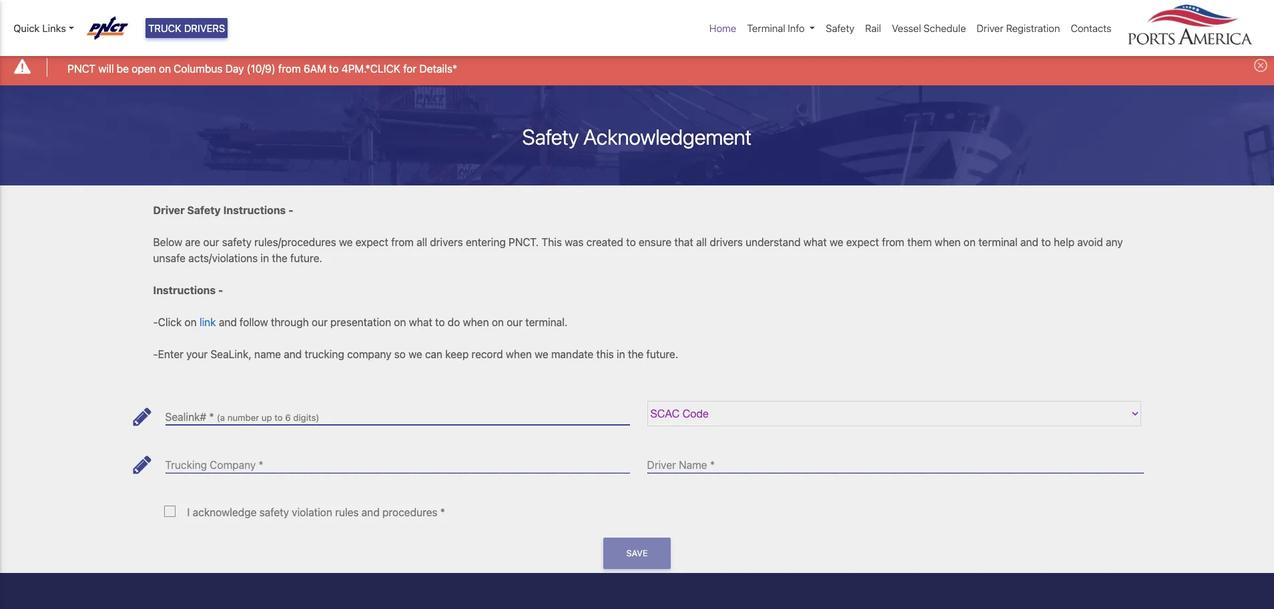 Task type: locate. For each thing, give the bounding box(es) containing it.
0 horizontal spatial our
[[203, 236, 219, 248]]

to left ensure
[[626, 236, 636, 248]]

driver left registration
[[977, 22, 1004, 34]]

what right "understand"
[[803, 236, 827, 248]]

quick
[[13, 22, 40, 34]]

0 vertical spatial in
[[261, 252, 269, 264]]

in right "this"
[[617, 348, 625, 360]]

1 horizontal spatial the
[[628, 348, 644, 360]]

company
[[347, 348, 391, 360]]

when
[[935, 236, 961, 248], [463, 316, 489, 328], [506, 348, 532, 360]]

1 vertical spatial future.
[[646, 348, 678, 360]]

1 horizontal spatial expect
[[846, 236, 879, 248]]

procedures
[[382, 507, 438, 519]]

* right name
[[710, 459, 715, 471]]

0 horizontal spatial future.
[[290, 252, 322, 264]]

0 vertical spatial when
[[935, 236, 961, 248]]

0 vertical spatial what
[[803, 236, 827, 248]]

0 vertical spatial the
[[272, 252, 287, 264]]

all right that
[[696, 236, 707, 248]]

that
[[674, 236, 693, 248]]

and right rules
[[362, 507, 380, 519]]

1 vertical spatial in
[[617, 348, 625, 360]]

in inside below are our safety rules/procedures we expect from all drivers entering pnct. this was created to ensure that all drivers understand what we expect from them when on terminal and to help avoid any unsafe acts/violations in the future.
[[261, 252, 269, 264]]

driver
[[977, 22, 1004, 34], [153, 204, 185, 216], [647, 459, 676, 471]]

rail
[[865, 22, 881, 34]]

when right record
[[506, 348, 532, 360]]

safety up acts/violations
[[222, 236, 252, 248]]

0 horizontal spatial instructions
[[153, 284, 216, 296]]

to left the help
[[1041, 236, 1051, 248]]

2 horizontal spatial when
[[935, 236, 961, 248]]

terminal info link
[[742, 15, 820, 41]]

driver registration
[[977, 22, 1060, 34]]

our left the terminal.
[[507, 316, 523, 328]]

the down rules/procedures
[[272, 252, 287, 264]]

schedule
[[924, 22, 966, 34]]

acts/violations
[[188, 252, 258, 264]]

what up -enter your sealink, name and trucking company so we can keep record when we mandate this in the future.
[[409, 316, 432, 328]]

drivers left entering
[[430, 236, 463, 248]]

and
[[1020, 236, 1038, 248], [219, 316, 237, 328], [284, 348, 302, 360], [362, 507, 380, 519]]

2 drivers from the left
[[710, 236, 743, 248]]

and inside below are our safety rules/procedures we expect from all drivers entering pnct. this was created to ensure that all drivers understand what we expect from them when on terminal and to help avoid any unsafe acts/violations in the future.
[[1020, 236, 1038, 248]]

1 horizontal spatial safety
[[522, 124, 579, 149]]

contacts link
[[1065, 15, 1117, 41]]

quick links link
[[13, 21, 74, 36]]

safety
[[826, 22, 854, 34], [522, 124, 579, 149], [187, 204, 221, 216]]

pnct.
[[509, 236, 539, 248]]

violation
[[292, 507, 332, 519]]

driver left name
[[647, 459, 676, 471]]

1 vertical spatial what
[[409, 316, 432, 328]]

* right company
[[259, 459, 263, 471]]

the inside below are our safety rules/procedures we expect from all drivers entering pnct. this was created to ensure that all drivers understand what we expect from them when on terminal and to help avoid any unsafe acts/violations in the future.
[[272, 252, 287, 264]]

enter
[[158, 348, 184, 360]]

driver for driver safety instructions -
[[153, 204, 185, 216]]

* right 'procedures'
[[440, 507, 445, 519]]

from
[[278, 62, 301, 74], [391, 236, 414, 248], [882, 236, 904, 248]]

terminal.
[[525, 316, 568, 328]]

1 vertical spatial the
[[628, 348, 644, 360]]

2 vertical spatial driver
[[647, 459, 676, 471]]

1 horizontal spatial what
[[803, 236, 827, 248]]

None text field
[[165, 401, 630, 425]]

help
[[1054, 236, 1074, 248]]

keep
[[445, 348, 469, 360]]

2 horizontal spatial driver
[[977, 22, 1004, 34]]

0 horizontal spatial driver
[[153, 204, 185, 216]]

instructions up click
[[153, 284, 216, 296]]

for
[[403, 62, 417, 74]]

all
[[416, 236, 427, 248], [696, 236, 707, 248]]

driver for driver name *
[[647, 459, 676, 471]]

future. down rules/procedures
[[290, 252, 322, 264]]

1 horizontal spatial instructions
[[223, 204, 286, 216]]

sealink,
[[210, 348, 251, 360]]

to left 6
[[274, 413, 283, 423]]

registration
[[1006, 22, 1060, 34]]

1 vertical spatial when
[[463, 316, 489, 328]]

0 vertical spatial safety
[[826, 22, 854, 34]]

record
[[471, 348, 503, 360]]

future. right "this"
[[646, 348, 678, 360]]

day
[[225, 62, 244, 74]]

future.
[[290, 252, 322, 264], [646, 348, 678, 360]]

and right link link on the bottom left of the page
[[219, 316, 237, 328]]

0 vertical spatial future.
[[290, 252, 322, 264]]

0 vertical spatial driver
[[977, 22, 1004, 34]]

we
[[339, 236, 353, 248], [830, 236, 843, 248], [408, 348, 422, 360], [535, 348, 548, 360]]

safety
[[222, 236, 252, 248], [259, 507, 289, 519]]

acknowledge
[[193, 507, 257, 519]]

*
[[209, 411, 214, 423], [259, 459, 263, 471], [710, 459, 715, 471], [440, 507, 445, 519]]

terminal
[[747, 22, 785, 34]]

2 vertical spatial when
[[506, 348, 532, 360]]

drivers right that
[[710, 236, 743, 248]]

rail link
[[860, 15, 886, 41]]

0 horizontal spatial from
[[278, 62, 301, 74]]

the right "this"
[[628, 348, 644, 360]]

on up so
[[394, 316, 406, 328]]

when right do
[[463, 316, 489, 328]]

to right the 6am
[[329, 62, 339, 74]]

created
[[586, 236, 623, 248]]

instructions up rules/procedures
[[223, 204, 286, 216]]

- down acts/violations
[[218, 284, 223, 296]]

in down rules/procedures
[[261, 252, 269, 264]]

safety inside below are our safety rules/procedures we expect from all drivers entering pnct. this was created to ensure that all drivers understand what we expect from them when on terminal and to help avoid any unsafe acts/violations in the future.
[[222, 236, 252, 248]]

0 horizontal spatial what
[[409, 316, 432, 328]]

1 horizontal spatial driver
[[647, 459, 676, 471]]

on left terminal
[[964, 236, 976, 248]]

0 horizontal spatial expect
[[356, 236, 388, 248]]

Trucking Company * text field
[[165, 449, 630, 473]]

acknowledgement
[[583, 124, 752, 149]]

our right through
[[312, 316, 328, 328]]

driver name *
[[647, 459, 715, 471]]

all left entering
[[416, 236, 427, 248]]

instructions -
[[153, 284, 223, 296]]

our
[[203, 236, 219, 248], [312, 316, 328, 328], [507, 316, 523, 328]]

0 vertical spatial safety
[[222, 236, 252, 248]]

pnct
[[68, 62, 96, 74]]

vessel
[[892, 22, 921, 34]]

on
[[159, 62, 171, 74], [964, 236, 976, 248], [184, 316, 197, 328], [394, 316, 406, 328], [492, 316, 504, 328]]

0 horizontal spatial the
[[272, 252, 287, 264]]

1 drivers from the left
[[430, 236, 463, 248]]

-
[[288, 204, 293, 216], [218, 284, 223, 296], [153, 316, 158, 328], [153, 348, 158, 360]]

and right terminal
[[1020, 236, 1038, 248]]

driver inside driver registration link
[[977, 22, 1004, 34]]

driver up below
[[153, 204, 185, 216]]

pnct will be open on columbus day (10/9) from 6am to 4pm.*click for details* alert
[[0, 49, 1274, 85]]

0 horizontal spatial all
[[416, 236, 427, 248]]

on right open
[[159, 62, 171, 74]]

0 horizontal spatial safety
[[222, 236, 252, 248]]

open
[[132, 62, 156, 74]]

1 vertical spatial safety
[[259, 507, 289, 519]]

2 expect from the left
[[846, 236, 879, 248]]

driver for driver registration
[[977, 22, 1004, 34]]

your
[[186, 348, 208, 360]]

to
[[329, 62, 339, 74], [626, 236, 636, 248], [1041, 236, 1051, 248], [435, 316, 445, 328], [274, 413, 283, 423]]

vessel schedule
[[892, 22, 966, 34]]

on up record
[[492, 316, 504, 328]]

2 horizontal spatial safety
[[826, 22, 854, 34]]

our right are
[[203, 236, 219, 248]]

when for terminal.
[[463, 316, 489, 328]]

i
[[187, 507, 190, 519]]

below
[[153, 236, 182, 248]]

0 horizontal spatial in
[[261, 252, 269, 264]]

2 vertical spatial safety
[[187, 204, 221, 216]]

to left do
[[435, 316, 445, 328]]

what inside below are our safety rules/procedures we expect from all drivers entering pnct. this was created to ensure that all drivers understand what we expect from them when on terminal and to help avoid any unsafe acts/violations in the future.
[[803, 236, 827, 248]]

1 horizontal spatial drivers
[[710, 236, 743, 248]]

home link
[[704, 15, 742, 41]]

be
[[117, 62, 129, 74]]

what
[[803, 236, 827, 248], [409, 316, 432, 328]]

0 horizontal spatial drivers
[[430, 236, 463, 248]]

1 horizontal spatial when
[[506, 348, 532, 360]]

1 vertical spatial driver
[[153, 204, 185, 216]]

when right them
[[935, 236, 961, 248]]

links
[[42, 22, 66, 34]]

1 horizontal spatial all
[[696, 236, 707, 248]]

1 vertical spatial safety
[[522, 124, 579, 149]]

0 horizontal spatial when
[[463, 316, 489, 328]]

instructions
[[223, 204, 286, 216], [153, 284, 216, 296]]

1 vertical spatial instructions
[[153, 284, 216, 296]]

name
[[254, 348, 281, 360]]

0 horizontal spatial safety
[[187, 204, 221, 216]]

safety left violation
[[259, 507, 289, 519]]

name
[[679, 459, 707, 471]]

info
[[788, 22, 805, 34]]

trucking company *
[[165, 459, 263, 471]]



Task type: vqa. For each thing, say whether or not it's contained in the screenshot.
from
yes



Task type: describe. For each thing, give the bounding box(es) containing it.
quick links
[[13, 22, 66, 34]]

details*
[[419, 62, 457, 74]]

follow
[[240, 316, 268, 328]]

1 horizontal spatial future.
[[646, 348, 678, 360]]

4pm.*click
[[341, 62, 400, 74]]

truck drivers
[[148, 22, 225, 34]]

are
[[185, 236, 200, 248]]

click
[[158, 316, 182, 328]]

unsafe
[[153, 252, 186, 264]]

so
[[394, 348, 406, 360]]

can
[[425, 348, 442, 360]]

when for this
[[506, 348, 532, 360]]

Driver Name * text field
[[647, 449, 1144, 473]]

(a
[[217, 413, 225, 423]]

we right "understand"
[[830, 236, 843, 248]]

columbus
[[174, 62, 223, 74]]

trucking
[[305, 348, 344, 360]]

safety link
[[820, 15, 860, 41]]

- up enter on the bottom of the page
[[153, 316, 158, 328]]

- down click
[[153, 348, 158, 360]]

when inside below are our safety rules/procedures we expect from all drivers entering pnct. this was created to ensure that all drivers understand what we expect from them when on terminal and to help avoid any unsafe acts/violations in the future.
[[935, 236, 961, 248]]

trucking
[[165, 459, 207, 471]]

terminal info
[[747, 22, 805, 34]]

on inside alert
[[159, 62, 171, 74]]

presentation
[[330, 316, 391, 328]]

pnct will be open on columbus day (10/9) from 6am to 4pm.*click for details*
[[68, 62, 457, 74]]

future. inside below are our safety rules/procedures we expect from all drivers entering pnct. this was created to ensure that all drivers understand what we expect from them when on terminal and to help avoid any unsafe acts/violations in the future.
[[290, 252, 322, 264]]

close image
[[1254, 59, 1267, 72]]

1 horizontal spatial our
[[312, 316, 328, 328]]

understand
[[745, 236, 801, 248]]

do
[[448, 316, 460, 328]]

safety for safety
[[826, 22, 854, 34]]

drivers
[[184, 22, 225, 34]]

1 horizontal spatial in
[[617, 348, 625, 360]]

-click on link and follow through our presentation on what to do when on our terminal.
[[153, 316, 568, 328]]

entering
[[466, 236, 506, 248]]

was
[[565, 236, 584, 248]]

* left the (a at left bottom
[[209, 411, 214, 423]]

pnct will be open on columbus day (10/9) from 6am to 4pm.*click for details* link
[[68, 60, 457, 76]]

to inside 'sealink# * (a number up to 6 digits)'
[[274, 413, 283, 423]]

terminal
[[978, 236, 1018, 248]]

rules
[[335, 507, 359, 519]]

through
[[271, 316, 309, 328]]

vessel schedule link
[[886, 15, 971, 41]]

safety for safety acknowledgement
[[522, 124, 579, 149]]

i acknowledge safety violation rules and procedures *
[[187, 507, 445, 519]]

up
[[262, 413, 272, 423]]

driver safety instructions -
[[153, 204, 293, 216]]

home
[[709, 22, 736, 34]]

we right so
[[408, 348, 422, 360]]

-enter your sealink, name and trucking company so we can keep record when we mandate this in the future.
[[153, 348, 678, 360]]

link link
[[199, 316, 216, 328]]

2 horizontal spatial from
[[882, 236, 904, 248]]

and right name
[[284, 348, 302, 360]]

avoid
[[1077, 236, 1103, 248]]

1 horizontal spatial safety
[[259, 507, 289, 519]]

to inside alert
[[329, 62, 339, 74]]

link
[[199, 316, 216, 328]]

ensure
[[639, 236, 672, 248]]

this
[[596, 348, 614, 360]]

sealink# * (a number up to 6 digits)
[[165, 411, 319, 423]]

0 vertical spatial instructions
[[223, 204, 286, 216]]

truck
[[148, 22, 181, 34]]

driver registration link
[[971, 15, 1065, 41]]

our inside below are our safety rules/procedures we expect from all drivers entering pnct. this was created to ensure that all drivers understand what we expect from them when on terminal and to help avoid any unsafe acts/violations in the future.
[[203, 236, 219, 248]]

mandate
[[551, 348, 593, 360]]

rules/procedures
[[254, 236, 336, 248]]

below are our safety rules/procedures we expect from all drivers entering pnct. this was created to ensure that all drivers understand what we expect from them when on terminal and to help avoid any unsafe acts/violations in the future.
[[153, 236, 1123, 264]]

1 expect from the left
[[356, 236, 388, 248]]

we right rules/procedures
[[339, 236, 353, 248]]

1 all from the left
[[416, 236, 427, 248]]

on left link
[[184, 316, 197, 328]]

from inside alert
[[278, 62, 301, 74]]

them
[[907, 236, 932, 248]]

on inside below are our safety rules/procedures we expect from all drivers entering pnct. this was created to ensure that all drivers understand what we expect from them when on terminal and to help avoid any unsafe acts/violations in the future.
[[964, 236, 976, 248]]

safety acknowledgement
[[522, 124, 752, 149]]

2 horizontal spatial our
[[507, 316, 523, 328]]

digits)
[[293, 413, 319, 423]]

any
[[1106, 236, 1123, 248]]

6
[[285, 413, 291, 423]]

contacts
[[1071, 22, 1112, 34]]

- up rules/procedures
[[288, 204, 293, 216]]

(10/9)
[[247, 62, 275, 74]]

6am
[[304, 62, 326, 74]]

company
[[210, 459, 256, 471]]

truck drivers link
[[146, 18, 228, 38]]

will
[[98, 62, 114, 74]]

sealink#
[[165, 411, 206, 423]]

this
[[541, 236, 562, 248]]

1 horizontal spatial from
[[391, 236, 414, 248]]

we left the mandate on the left bottom of page
[[535, 348, 548, 360]]

2 all from the left
[[696, 236, 707, 248]]

number
[[227, 413, 259, 423]]



